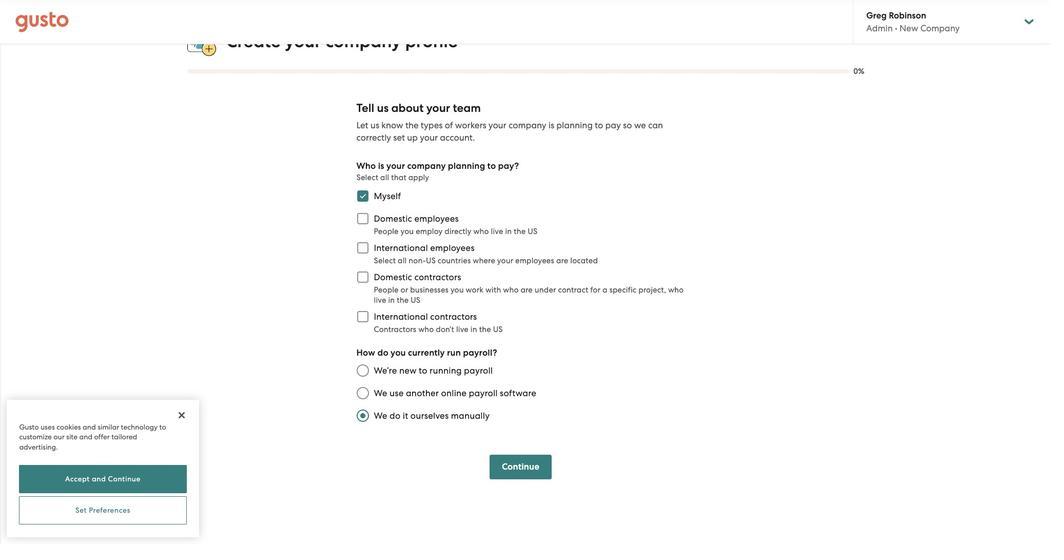 Task type: locate. For each thing, give the bounding box(es) containing it.
another
[[406, 388, 439, 399]]

1 vertical spatial contractors
[[430, 312, 477, 322]]

0 vertical spatial us
[[377, 101, 389, 115]]

who
[[357, 161, 376, 172]]

1 horizontal spatial are
[[557, 256, 569, 266]]

and
[[83, 423, 96, 431], [79, 433, 92, 441], [92, 475, 106, 483]]

domestic for domestic employees
[[374, 214, 412, 224]]

set
[[75, 507, 87, 515]]

non-
[[409, 256, 426, 266]]

employ
[[416, 227, 443, 236]]

you down domestic employees
[[401, 227, 414, 236]]

1 vertical spatial you
[[451, 286, 464, 295]]

International contractors checkbox
[[352, 306, 374, 328]]

to left the pay
[[595, 120, 604, 131]]

0 vertical spatial payroll
[[464, 366, 493, 376]]

0 vertical spatial international
[[374, 243, 428, 253]]

do left it on the bottom
[[390, 411, 401, 421]]

1 vertical spatial live
[[374, 296, 386, 305]]

1 vertical spatial company
[[509, 120, 547, 131]]

1 vertical spatial are
[[521, 286, 533, 295]]

0 vertical spatial continue
[[502, 462, 540, 473]]

contractors for international contractors
[[430, 312, 477, 322]]

Myself checkbox
[[352, 185, 374, 208]]

the up payroll?
[[479, 325, 491, 334]]

we for we use another online payroll software
[[374, 388, 388, 399]]

us
[[377, 101, 389, 115], [371, 120, 380, 131]]

to inside gusto uses cookies and similar technology to customize our site and offer tailored advertising.
[[159, 423, 166, 431]]

select
[[357, 173, 379, 182], [374, 256, 396, 266]]

your
[[285, 31, 321, 52], [427, 101, 450, 115], [489, 120, 507, 131], [420, 133, 438, 143], [387, 161, 405, 172], [498, 256, 514, 266]]

we left use
[[374, 388, 388, 399]]

we for we do it ourselves manually
[[374, 411, 388, 421]]

continue button
[[490, 455, 552, 480]]

you inside people or businesses you work with who are under contract for a specific project, who live in the us
[[451, 286, 464, 295]]

1 we from the top
[[374, 388, 388, 399]]

1 horizontal spatial live
[[457, 325, 469, 334]]

1 vertical spatial in
[[388, 296, 395, 305]]

people for domestic employees
[[374, 227, 399, 236]]

of
[[445, 120, 453, 131]]

you left work
[[451, 286, 464, 295]]

1 vertical spatial do
[[390, 411, 401, 421]]

select inside who is your company planning to pay? select all that apply
[[357, 173, 379, 182]]

customize
[[19, 433, 52, 441]]

the up up on the top left of page
[[406, 120, 419, 131]]

it
[[403, 411, 408, 421]]

domestic
[[374, 214, 412, 224], [374, 272, 412, 283]]

software
[[500, 388, 537, 399]]

0 vertical spatial all
[[381, 173, 389, 182]]

directly
[[445, 227, 472, 236]]

0 vertical spatial contractors
[[415, 272, 461, 283]]

your right create
[[285, 31, 321, 52]]

0 horizontal spatial live
[[374, 296, 386, 305]]

in up payroll?
[[471, 325, 477, 334]]

people up the international employees option
[[374, 227, 399, 236]]

people
[[374, 227, 399, 236], [374, 286, 399, 295]]

0 horizontal spatial is
[[378, 161, 385, 172]]

2 horizontal spatial in
[[506, 227, 512, 236]]

live inside people or businesses you work with who are under contract for a specific project, who live in the us
[[374, 296, 386, 305]]

continue
[[502, 462, 540, 473], [108, 475, 141, 483]]

live right don't on the bottom left
[[457, 325, 469, 334]]

to right technology
[[159, 423, 166, 431]]

1 domestic from the top
[[374, 214, 412, 224]]

0 vertical spatial company
[[326, 31, 401, 52]]

team
[[453, 101, 481, 115]]

planning
[[557, 120, 593, 131], [448, 161, 485, 172]]

all left 'non-'
[[398, 256, 407, 266]]

0 horizontal spatial continue
[[108, 475, 141, 483]]

you up new
[[391, 348, 406, 359]]

know
[[382, 120, 403, 131]]

us up correctly
[[371, 120, 380, 131]]

0 vertical spatial is
[[549, 120, 555, 131]]

employees
[[415, 214, 459, 224], [430, 243, 475, 253], [516, 256, 555, 266]]

select all non-us countries where your employees are located
[[374, 256, 598, 266]]

all left that
[[381, 173, 389, 182]]

payroll down payroll?
[[464, 366, 493, 376]]

2 we from the top
[[374, 411, 388, 421]]

the down or
[[397, 296, 409, 305]]

1 horizontal spatial continue
[[502, 462, 540, 473]]

us right 'tell'
[[377, 101, 389, 115]]

and right accept
[[92, 475, 106, 483]]

us inside people or businesses you work with who are under contract for a specific project, who live in the us
[[411, 296, 421, 305]]

to right new
[[419, 366, 428, 376]]

company
[[921, 23, 960, 33]]

1 vertical spatial select
[[374, 256, 396, 266]]

you
[[401, 227, 414, 236], [451, 286, 464, 295], [391, 348, 406, 359]]

are left under
[[521, 286, 533, 295]]

in
[[506, 227, 512, 236], [388, 296, 395, 305], [471, 325, 477, 334]]

0 vertical spatial and
[[83, 423, 96, 431]]

Domestic contractors checkbox
[[352, 266, 374, 289]]

0 horizontal spatial planning
[[448, 161, 485, 172]]

international
[[374, 243, 428, 253], [374, 312, 428, 322]]

1 international from the top
[[374, 243, 428, 253]]

1 horizontal spatial in
[[471, 325, 477, 334]]

payroll up manually
[[469, 388, 498, 399]]

international for international employees
[[374, 243, 428, 253]]

technology
[[121, 423, 158, 431]]

1 vertical spatial continue
[[108, 475, 141, 483]]

0 vertical spatial live
[[491, 227, 504, 236]]

or
[[401, 286, 408, 295]]

0 horizontal spatial do
[[378, 348, 389, 359]]

0 vertical spatial are
[[557, 256, 569, 266]]

contractors up businesses
[[415, 272, 461, 283]]

company inside who is your company planning to pay? select all that apply
[[408, 161, 446, 172]]

accept and continue button
[[19, 465, 187, 494]]

select up domestic contractors option
[[374, 256, 396, 266]]

continue inside 'button'
[[502, 462, 540, 473]]

2 vertical spatial you
[[391, 348, 406, 359]]

1 horizontal spatial company
[[408, 161, 446, 172]]

employees up under
[[516, 256, 555, 266]]

do for we
[[390, 411, 401, 421]]

0 vertical spatial you
[[401, 227, 414, 236]]

0 vertical spatial do
[[378, 348, 389, 359]]

accept and continue
[[65, 475, 141, 483]]

your right where
[[498, 256, 514, 266]]

company
[[326, 31, 401, 52], [509, 120, 547, 131], [408, 161, 446, 172]]

in up 'select all non-us countries where your employees are located'
[[506, 227, 512, 236]]

2 horizontal spatial company
[[509, 120, 547, 131]]

under
[[535, 286, 556, 295]]

do right how
[[378, 348, 389, 359]]

live up 'select all non-us countries where your employees are located'
[[491, 227, 504, 236]]

is
[[549, 120, 555, 131], [378, 161, 385, 172]]

use
[[390, 388, 404, 399]]

1 vertical spatial planning
[[448, 161, 485, 172]]

We're new to running payroll radio
[[352, 360, 374, 382]]

planning left the pay
[[557, 120, 593, 131]]

and up offer
[[83, 423, 96, 431]]

us
[[528, 227, 538, 236], [426, 256, 436, 266], [411, 296, 421, 305], [493, 325, 503, 334]]

domestic down myself
[[374, 214, 412, 224]]

pay?
[[498, 161, 519, 172]]

Domestic employees checkbox
[[352, 208, 374, 230]]

payroll?
[[463, 348, 498, 359]]

•
[[895, 23, 898, 33]]

myself
[[374, 191, 401, 201]]

1 vertical spatial we
[[374, 411, 388, 421]]

planning inside who is your company planning to pay? select all that apply
[[448, 161, 485, 172]]

1 vertical spatial international
[[374, 312, 428, 322]]

0 vertical spatial we
[[374, 388, 388, 399]]

are left located
[[557, 256, 569, 266]]

preferences
[[89, 507, 130, 515]]

to inside who is your company planning to pay? select all that apply
[[488, 161, 496, 172]]

who is your company planning to pay? select all that apply
[[357, 161, 519, 182]]

0 vertical spatial employees
[[415, 214, 459, 224]]

2 vertical spatial in
[[471, 325, 477, 334]]

who down international contractors
[[419, 325, 434, 334]]

1 vertical spatial is
[[378, 161, 385, 172]]

contractors
[[415, 272, 461, 283], [430, 312, 477, 322]]

the
[[406, 120, 419, 131], [514, 227, 526, 236], [397, 296, 409, 305], [479, 325, 491, 334]]

0 horizontal spatial in
[[388, 296, 395, 305]]

2 domestic from the top
[[374, 272, 412, 283]]

cookies
[[57, 423, 81, 431]]

planning inside tell us about your team let us know the types of workers your company is planning to pay so we can correctly set up your account.
[[557, 120, 593, 131]]

who right with
[[503, 286, 519, 295]]

0 vertical spatial planning
[[557, 120, 593, 131]]

2 vertical spatial company
[[408, 161, 446, 172]]

employees up countries
[[430, 243, 475, 253]]

1 vertical spatial domestic
[[374, 272, 412, 283]]

0 horizontal spatial are
[[521, 286, 533, 295]]

1 vertical spatial people
[[374, 286, 399, 295]]

1 vertical spatial payroll
[[469, 388, 498, 399]]

pay
[[606, 120, 621, 131]]

we left it on the bottom
[[374, 411, 388, 421]]

1 vertical spatial employees
[[430, 243, 475, 253]]

1 horizontal spatial is
[[549, 120, 555, 131]]

create your company profile
[[226, 31, 458, 52]]

set
[[394, 133, 405, 143]]

your down types
[[420, 133, 438, 143]]

0 horizontal spatial all
[[381, 173, 389, 182]]

your up that
[[387, 161, 405, 172]]

similar
[[98, 423, 119, 431]]

types
[[421, 120, 443, 131]]

to
[[595, 120, 604, 131], [488, 161, 496, 172], [419, 366, 428, 376], [159, 423, 166, 431]]

with
[[486, 286, 501, 295]]

0 vertical spatial select
[[357, 173, 379, 182]]

1 vertical spatial all
[[398, 256, 407, 266]]

international up 'non-'
[[374, 243, 428, 253]]

people left or
[[374, 286, 399, 295]]

company inside tell us about your team let us know the types of workers your company is planning to pay so we can correctly set up your account.
[[509, 120, 547, 131]]

domestic up or
[[374, 272, 412, 283]]

up
[[407, 133, 418, 143]]

do
[[378, 348, 389, 359], [390, 411, 401, 421]]

select down who
[[357, 173, 379, 182]]

2 international from the top
[[374, 312, 428, 322]]

site
[[66, 433, 78, 441]]

planning down account.
[[448, 161, 485, 172]]

live up international contractors option
[[374, 296, 386, 305]]

and right site
[[79, 433, 92, 441]]

we're new to running payroll
[[374, 366, 493, 376]]

international up contractors
[[374, 312, 428, 322]]

to left the pay? at top
[[488, 161, 496, 172]]

in up contractors
[[388, 296, 395, 305]]

payroll for online
[[469, 388, 498, 399]]

1 people from the top
[[374, 227, 399, 236]]

contractors up don't on the bottom left
[[430, 312, 477, 322]]

1 horizontal spatial planning
[[557, 120, 593, 131]]

people inside people or businesses you work with who are under contract for a specific project, who live in the us
[[374, 286, 399, 295]]

employees up employ
[[415, 214, 459, 224]]

work
[[466, 286, 484, 295]]

admin
[[867, 23, 893, 33]]

2 vertical spatial and
[[92, 475, 106, 483]]

all inside who is your company planning to pay? select all that apply
[[381, 173, 389, 182]]

we do it ourselves manually
[[374, 411, 490, 421]]

2 people from the top
[[374, 286, 399, 295]]

0 vertical spatial people
[[374, 227, 399, 236]]

live
[[491, 227, 504, 236], [374, 296, 386, 305], [457, 325, 469, 334]]

2 horizontal spatial live
[[491, 227, 504, 236]]

0 vertical spatial domestic
[[374, 214, 412, 224]]

who
[[474, 227, 489, 236], [503, 286, 519, 295], [669, 286, 684, 295], [419, 325, 434, 334]]

our
[[54, 433, 65, 441]]

1 horizontal spatial do
[[390, 411, 401, 421]]



Task type: vqa. For each thing, say whether or not it's contained in the screenshot.
US
yes



Task type: describe. For each thing, give the bounding box(es) containing it.
create
[[226, 31, 281, 52]]

tell us about your team let us know the types of workers your company is planning to pay so we can correctly set up your account.
[[357, 101, 663, 143]]

people you employ directly who live in the us
[[374, 227, 538, 236]]

the up 'select all non-us countries where your employees are located'
[[514, 227, 526, 236]]

0 horizontal spatial company
[[326, 31, 401, 52]]

uses
[[41, 423, 55, 431]]

in inside people or businesses you work with who are under contract for a specific project, who live in the us
[[388, 296, 395, 305]]

can
[[649, 120, 663, 131]]

your inside who is your company planning to pay? select all that apply
[[387, 161, 405, 172]]

contractors who don't live in the us
[[374, 325, 503, 334]]

contractors
[[374, 325, 417, 334]]

0 vertical spatial in
[[506, 227, 512, 236]]

account.
[[440, 133, 475, 143]]

1 vertical spatial and
[[79, 433, 92, 441]]

don't
[[436, 325, 455, 334]]

advertising.
[[19, 443, 58, 451]]

domestic contractors
[[374, 272, 461, 283]]

greg robinson admin • new company
[[867, 10, 960, 33]]

manually
[[451, 411, 490, 421]]

located
[[571, 256, 598, 266]]

we
[[635, 120, 646, 131]]

countries
[[438, 256, 471, 266]]

1 vertical spatial us
[[371, 120, 380, 131]]

payroll for running
[[464, 366, 493, 376]]

employees for domestic employees
[[415, 214, 459, 224]]

is inside tell us about your team let us know the types of workers your company is planning to pay so we can correctly set up your account.
[[549, 120, 555, 131]]

who right project,
[[669, 286, 684, 295]]

1 horizontal spatial all
[[398, 256, 407, 266]]

continue inside button
[[108, 475, 141, 483]]

ourselves
[[411, 411, 449, 421]]

workers
[[455, 120, 487, 131]]

0%
[[854, 67, 865, 76]]

how
[[357, 348, 376, 359]]

International employees checkbox
[[352, 237, 374, 259]]

contractors for domestic contractors
[[415, 272, 461, 283]]

that
[[391, 173, 407, 182]]

robinson
[[889, 10, 927, 21]]

do for how
[[378, 348, 389, 359]]

2 vertical spatial employees
[[516, 256, 555, 266]]

employees for international employees
[[430, 243, 475, 253]]

tell
[[357, 101, 374, 115]]

correctly
[[357, 133, 391, 143]]

gusto
[[19, 423, 39, 431]]

we're
[[374, 366, 397, 376]]

we use another online payroll software
[[374, 388, 537, 399]]

offer
[[94, 433, 110, 441]]

are inside people or businesses you work with who are under contract for a specific project, who live in the us
[[521, 286, 533, 295]]

domestic employees
[[374, 214, 459, 224]]

profile
[[405, 31, 458, 52]]

international contractors
[[374, 312, 477, 322]]

your right the workers
[[489, 120, 507, 131]]

how do you currently run payroll?
[[357, 348, 498, 359]]

set preferences button
[[19, 497, 187, 525]]

so
[[623, 120, 632, 131]]

project,
[[639, 286, 667, 295]]

specific
[[610, 286, 637, 295]]

currently
[[408, 348, 445, 359]]

the inside tell us about your team let us know the types of workers your company is planning to pay so we can correctly set up your account.
[[406, 120, 419, 131]]

international for international contractors
[[374, 312, 428, 322]]

home image
[[15, 12, 69, 32]]

where
[[473, 256, 496, 266]]

people or businesses you work with who are under contract for a specific project, who live in the us
[[374, 286, 684, 305]]

We use another online payroll software radio
[[352, 382, 374, 405]]

set preferences
[[75, 507, 130, 515]]

who right directly
[[474, 227, 489, 236]]

for
[[591, 286, 601, 295]]

about
[[392, 101, 424, 115]]

tailored
[[112, 433, 137, 441]]

the inside people or businesses you work with who are under contract for a specific project, who live in the us
[[397, 296, 409, 305]]

apply
[[409, 173, 429, 182]]

let
[[357, 120, 369, 131]]

to inside tell us about your team let us know the types of workers your company is planning to pay so we can correctly set up your account.
[[595, 120, 604, 131]]

is inside who is your company planning to pay? select all that apply
[[378, 161, 385, 172]]

your up types
[[427, 101, 450, 115]]

gusto uses cookies and similar technology to customize our site and offer tailored advertising.
[[19, 423, 166, 451]]

international employees
[[374, 243, 475, 253]]

run
[[447, 348, 461, 359]]

people for domestic contractors
[[374, 286, 399, 295]]

running
[[430, 366, 462, 376]]

contract
[[558, 286, 589, 295]]

businesses
[[410, 286, 449, 295]]

We do it ourselves manually radio
[[352, 405, 374, 427]]

accept
[[65, 475, 90, 483]]

domestic for domestic contractors
[[374, 272, 412, 283]]

greg
[[867, 10, 887, 21]]

2 vertical spatial live
[[457, 325, 469, 334]]

a
[[603, 286, 608, 295]]

new
[[900, 23, 919, 33]]

online
[[441, 388, 467, 399]]

and inside button
[[92, 475, 106, 483]]

new
[[399, 366, 417, 376]]



